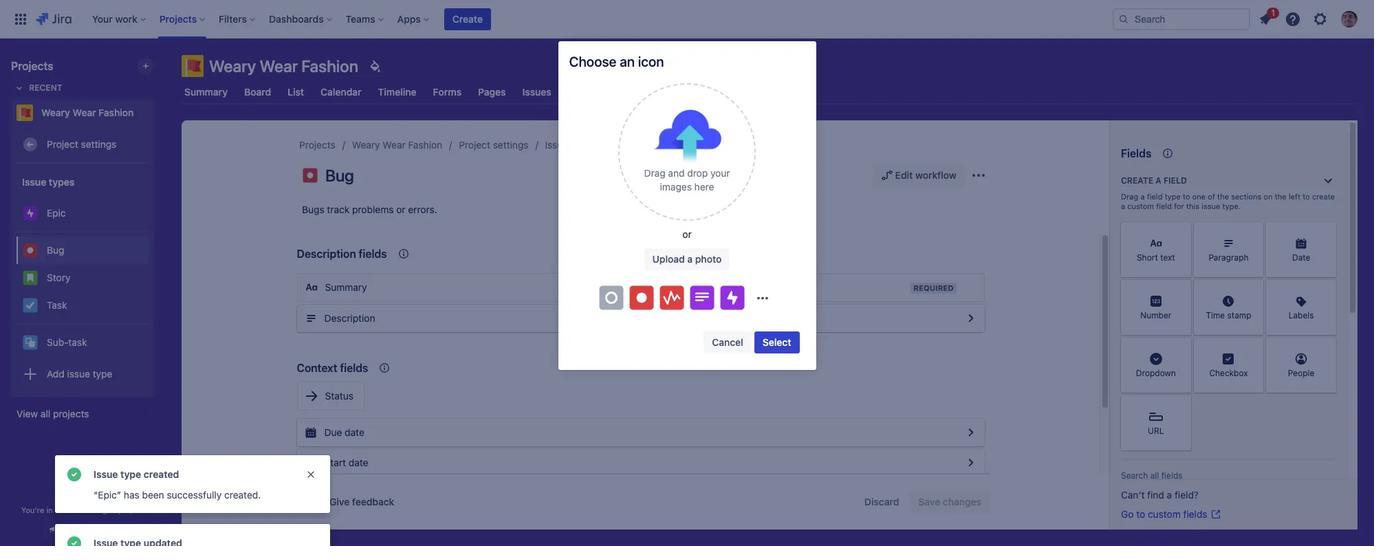 Task type: describe. For each thing, give the bounding box(es) containing it.
bugs track problems or errors.
[[302, 204, 437, 215]]

0 horizontal spatial wear
[[73, 107, 96, 118]]

tab list containing project settings
[[173, 80, 1366, 105]]

your
[[710, 167, 730, 179]]

select
[[763, 336, 791, 348]]

choose
[[569, 54, 617, 69]]

1 horizontal spatial project
[[459, 139, 490, 151]]

fields left more information about the context fields icon
[[340, 362, 368, 374]]

open field configuration image
[[963, 424, 979, 441]]

0 vertical spatial bug
[[325, 166, 354, 185]]

can't
[[1121, 489, 1145, 501]]

an
[[620, 54, 635, 69]]

group containing issue types
[[17, 164, 149, 396]]

1 vertical spatial weary
[[41, 107, 70, 118]]

discard button
[[856, 491, 907, 513]]

sub-
[[47, 336, 68, 348]]

types for 'group' containing issue types
[[49, 176, 75, 187]]

edit
[[895, 169, 913, 181]]

images
[[660, 181, 692, 192]]

search image
[[1118, 13, 1129, 24]]

issue inside button
[[67, 368, 90, 379]]

due
[[324, 426, 342, 438]]

0 vertical spatial issue types
[[545, 139, 595, 151]]

timeline
[[378, 86, 417, 98]]

here
[[694, 181, 714, 192]]

calendar link
[[318, 80, 364, 105]]

issue types link
[[545, 137, 595, 153]]

drag for drag a field type to one of the sections on the left to create a custom field for this issue type.
[[1121, 192, 1138, 201]]

due date button
[[297, 419, 985, 446]]

1
[[1271, 7, 1275, 18]]

bolt image
[[719, 284, 746, 311]]

0 horizontal spatial weary wear fashion link
[[11, 99, 149, 127]]

edit workflow button
[[873, 164, 965, 186]]

people
[[1288, 368, 1315, 379]]

description button
[[297, 305, 985, 332]]

2 vertical spatial issue
[[94, 468, 118, 480]]

show more image
[[752, 286, 774, 309]]

collapse recent projects image
[[11, 80, 28, 96]]

board link
[[241, 80, 274, 105]]

0 horizontal spatial give feedback button
[[39, 519, 126, 541]]

list link
[[285, 80, 307, 105]]

labels
[[1289, 310, 1314, 321]]

0 vertical spatial give feedback button
[[302, 491, 403, 513]]

required
[[914, 283, 954, 292]]

1 horizontal spatial wear
[[260, 56, 298, 76]]

add issue type image
[[22, 366, 39, 382]]

1 horizontal spatial weary
[[209, 56, 256, 76]]

0 horizontal spatial projects
[[11, 60, 53, 72]]

successfully
[[167, 489, 222, 501]]

timeline link
[[375, 80, 419, 105]]

drag and drop your images here element
[[629, 166, 746, 194]]

edit workflow
[[895, 169, 957, 181]]

text
[[1160, 253, 1175, 263]]

2 success image from the top
[[66, 535, 83, 546]]

create
[[1312, 192, 1335, 201]]

type.
[[1223, 202, 1241, 210]]

graph image
[[658, 284, 686, 311]]

task link
[[17, 292, 149, 319]]

create button
[[444, 8, 491, 30]]

issue inside drag a field type to one of the sections on the left to create a custom field for this issue type.
[[1202, 202, 1220, 210]]

url
[[1148, 426, 1164, 436]]

issue type icon image
[[302, 167, 318, 184]]

view all projects
[[17, 408, 89, 420]]

1 horizontal spatial project settings link
[[459, 137, 529, 153]]

drop
[[687, 167, 708, 179]]

pages
[[478, 86, 506, 98]]

2 horizontal spatial wear
[[383, 139, 406, 151]]

time stamp
[[1206, 310, 1251, 321]]

issue for "issue types" link
[[545, 139, 568, 151]]

drag a field type to one of the sections on the left to create a custom field for this issue type.
[[1121, 192, 1335, 210]]

reports link
[[565, 80, 606, 105]]

board
[[244, 86, 271, 98]]

0 vertical spatial give feedback
[[329, 496, 394, 508]]

give for the leftmost the give feedback button
[[61, 525, 79, 535]]

2 the from the left
[[1275, 192, 1287, 201]]

reports
[[568, 86, 604, 98]]

forms link
[[430, 80, 464, 105]]

fields
[[1121, 147, 1151, 160]]

managed
[[83, 506, 116, 514]]

2 vertical spatial fashion
[[408, 139, 442, 151]]

2 vertical spatial field
[[1156, 202, 1172, 210]]

"epic" has been successfully created.
[[94, 489, 261, 501]]

select button
[[754, 331, 800, 353]]

been
[[142, 489, 164, 501]]

stamp
[[1227, 310, 1251, 321]]

view all projects link
[[11, 402, 154, 426]]

1 horizontal spatial summary
[[325, 281, 367, 293]]

paragraph
[[1209, 253, 1249, 263]]

Search field
[[1113, 8, 1250, 30]]

go to custom fields
[[1121, 508, 1207, 520]]

checkbox
[[1209, 368, 1248, 379]]

0 horizontal spatial or
[[396, 204, 405, 215]]

field?
[[1175, 489, 1199, 501]]

issues link
[[520, 80, 554, 105]]

errors.
[[408, 204, 437, 215]]

fields left this link will be opened in a new tab icon on the right
[[1183, 508, 1207, 520]]

context
[[297, 362, 337, 374]]

date for due date
[[345, 426, 364, 438]]

choose an icon
[[569, 54, 664, 69]]

sub-task
[[47, 336, 87, 348]]

or inside choose an icon dialog
[[682, 228, 692, 240]]

project inside tab list
[[700, 86, 733, 98]]

add issue type
[[47, 368, 112, 379]]

go to custom fields link
[[1121, 508, 1221, 521]]

summary link
[[182, 80, 230, 105]]

left
[[1289, 192, 1301, 201]]

0 horizontal spatial project
[[47, 138, 78, 150]]

1 horizontal spatial fashion
[[301, 56, 358, 76]]

date
[[1292, 253, 1310, 263]]

0 horizontal spatial project settings link
[[17, 131, 149, 158]]

1 vertical spatial give feedback
[[61, 525, 118, 535]]

this link will be opened in a new tab image
[[1210, 509, 1221, 520]]

dot image
[[628, 284, 655, 311]]

"epic"
[[94, 489, 121, 501]]

all for view
[[41, 408, 50, 420]]

fields up can't find a field?
[[1161, 470, 1183, 481]]

create banner
[[0, 0, 1374, 39]]

add issue type button
[[17, 360, 149, 388]]

0 horizontal spatial fashion
[[99, 107, 134, 118]]

forms
[[433, 86, 462, 98]]

start date button
[[297, 449, 985, 477]]



Task type: vqa. For each thing, say whether or not it's contained in the screenshot.


Task type: locate. For each thing, give the bounding box(es) containing it.
1 horizontal spatial weary wear fashion link
[[352, 137, 442, 153]]

2 horizontal spatial issue
[[545, 139, 568, 151]]

description for description
[[324, 312, 375, 324]]

you're
[[21, 506, 44, 514]]

create
[[452, 13, 483, 24], [1121, 175, 1153, 186]]

weary wear fashion down timeline link
[[352, 139, 442, 151]]

search all fields
[[1121, 470, 1183, 481]]

0 vertical spatial types
[[571, 139, 595, 151]]

field down the create a field
[[1147, 192, 1163, 201]]

2 vertical spatial wear
[[383, 139, 406, 151]]

2 horizontal spatial to
[[1303, 192, 1310, 201]]

drag down the create a field
[[1121, 192, 1138, 201]]

start date
[[324, 457, 368, 468]]

1 horizontal spatial issue
[[1202, 202, 1220, 210]]

1 vertical spatial weary wear fashion link
[[352, 137, 442, 153]]

dismiss image
[[305, 469, 316, 480]]

feedback down start date
[[352, 496, 394, 508]]

more information about the fields image
[[1160, 145, 1176, 162]]

success image
[[66, 466, 83, 483], [66, 535, 83, 546]]

1 vertical spatial fashion
[[99, 107, 134, 118]]

short
[[1137, 253, 1158, 263]]

create a field
[[1121, 175, 1187, 186]]

feedback for the leftmost the give feedback button
[[81, 525, 118, 535]]

view
[[17, 408, 38, 420]]

feedback
[[352, 496, 394, 508], [81, 525, 118, 535]]

workflow
[[915, 169, 957, 181]]

field
[[1164, 175, 1187, 186], [1147, 192, 1163, 201], [1156, 202, 1172, 210]]

0 horizontal spatial issue
[[67, 368, 90, 379]]

upload a photo
[[652, 253, 722, 264]]

0 vertical spatial weary
[[209, 56, 256, 76]]

on
[[1264, 192, 1273, 201]]

type up for
[[1165, 192, 1181, 201]]

issue
[[1202, 202, 1220, 210], [67, 368, 90, 379]]

1 horizontal spatial projects
[[299, 139, 335, 151]]

date right due
[[345, 426, 364, 438]]

create for create a field
[[1121, 175, 1153, 186]]

can't find a field?
[[1121, 489, 1199, 501]]

more information about the context fields image
[[377, 360, 393, 376]]

cancel
[[712, 336, 743, 348]]

1 horizontal spatial create
[[1121, 175, 1153, 186]]

give down start
[[329, 496, 350, 508]]

settings
[[735, 86, 772, 98], [81, 138, 116, 150], [493, 139, 529, 151]]

start
[[324, 457, 346, 468]]

0 horizontal spatial all
[[41, 408, 50, 420]]

date right start
[[349, 457, 368, 468]]

projects up issue type icon on the left top
[[299, 139, 335, 151]]

bug
[[325, 166, 354, 185], [47, 244, 64, 256]]

success image
[[66, 535, 83, 546]]

2 horizontal spatial weary
[[352, 139, 380, 151]]

of
[[1208, 192, 1215, 201]]

issue down the 'of'
[[1202, 202, 1220, 210]]

project settings link down pages link
[[459, 137, 529, 153]]

project
[[700, 86, 733, 98], [47, 138, 78, 150], [459, 139, 490, 151]]

issue inside 'group'
[[22, 176, 46, 187]]

give feedback down start date
[[329, 496, 394, 508]]

open field configuration image inside description button
[[963, 310, 979, 327]]

1 success image from the top
[[66, 466, 83, 483]]

or left the errors.
[[396, 204, 405, 215]]

0 vertical spatial feedback
[[352, 496, 394, 508]]

bug link
[[17, 237, 149, 264]]

project down pages link
[[459, 139, 490, 151]]

tab list
[[173, 80, 1366, 105]]

feedback for the topmost the give feedback button
[[352, 496, 394, 508]]

1 horizontal spatial give
[[329, 496, 350, 508]]

types
[[571, 139, 595, 151], [49, 176, 75, 187]]

custom inside go to custom fields link
[[1148, 508, 1181, 520]]

number
[[1140, 310, 1172, 321]]

type inside button
[[93, 368, 112, 379]]

bug right issue type icon on the left top
[[325, 166, 354, 185]]

0 horizontal spatial project settings
[[47, 138, 116, 150]]

0 vertical spatial or
[[396, 204, 405, 215]]

project up upload image at the top of the page
[[700, 86, 733, 98]]

issue up epic link
[[22, 176, 46, 187]]

upload a photo button
[[644, 248, 730, 270]]

group containing bug
[[17, 231, 149, 323]]

type inside drag a field type to one of the sections on the left to create a custom field for this issue type.
[[1165, 192, 1181, 201]]

types inside 'group'
[[49, 176, 75, 187]]

this
[[1186, 202, 1200, 210]]

0 horizontal spatial issue types
[[22, 176, 75, 187]]

fashion
[[301, 56, 358, 76], [99, 107, 134, 118], [408, 139, 442, 151]]

find
[[1147, 489, 1164, 501]]

give feedback button down start date
[[302, 491, 403, 513]]

1 vertical spatial projects
[[299, 139, 335, 151]]

a inside button
[[687, 253, 693, 264]]

project
[[118, 506, 144, 514]]

bug up story
[[47, 244, 64, 256]]

weary right projects link
[[352, 139, 380, 151]]

type up has
[[120, 468, 141, 480]]

weary wear fashion up list at the top of the page
[[209, 56, 358, 76]]

0 vertical spatial issue
[[545, 139, 568, 151]]

0 horizontal spatial give
[[61, 525, 79, 535]]

1 horizontal spatial drag
[[1121, 192, 1138, 201]]

0 horizontal spatial settings
[[81, 138, 116, 150]]

task
[[68, 336, 87, 348]]

date for start date
[[349, 457, 368, 468]]

open field configuration image for start date
[[963, 455, 979, 471]]

create for create
[[452, 13, 483, 24]]

open field configuration image for description
[[963, 310, 979, 327]]

fields
[[359, 248, 387, 260], [340, 362, 368, 374], [1161, 470, 1183, 481], [1183, 508, 1207, 520]]

short text
[[1137, 253, 1175, 263]]

1 horizontal spatial feedback
[[352, 496, 394, 508]]

photo
[[695, 253, 722, 264]]

bugs
[[302, 204, 324, 215]]

0 vertical spatial fashion
[[301, 56, 358, 76]]

0 horizontal spatial type
[[93, 368, 112, 379]]

choose an icon dialog
[[558, 41, 816, 370]]

project settings down recent
[[47, 138, 116, 150]]

0 vertical spatial type
[[1165, 192, 1181, 201]]

1 horizontal spatial issue types
[[545, 139, 595, 151]]

issue down issues "link"
[[545, 139, 568, 151]]

add
[[47, 368, 64, 379]]

project settings down pages link
[[459, 139, 529, 151]]

sub-task link
[[17, 329, 149, 356]]

fields left more information about the context fields image
[[359, 248, 387, 260]]

0 vertical spatial custom
[[1127, 202, 1154, 210]]

2 open field configuration image from the top
[[963, 455, 979, 471]]

created
[[144, 468, 179, 480]]

success image down team-
[[66, 535, 83, 546]]

2 horizontal spatial fashion
[[408, 139, 442, 151]]

document image
[[688, 284, 716, 311]]

1 vertical spatial bug
[[47, 244, 64, 256]]

1 vertical spatial description
[[324, 312, 375, 324]]

field left for
[[1156, 202, 1172, 210]]

and
[[668, 167, 685, 179]]

0 horizontal spatial issue
[[22, 176, 46, 187]]

1 horizontal spatial or
[[682, 228, 692, 240]]

1 vertical spatial weary wear fashion
[[41, 107, 134, 118]]

weary up board
[[209, 56, 256, 76]]

all up find
[[1150, 470, 1159, 481]]

cancel button
[[704, 331, 752, 353]]

issue up "epic"
[[94, 468, 118, 480]]

1 vertical spatial type
[[93, 368, 112, 379]]

projects
[[53, 408, 89, 420]]

group
[[17, 164, 149, 396], [17, 231, 149, 323]]

1 horizontal spatial type
[[120, 468, 141, 480]]

2 group from the top
[[17, 231, 149, 323]]

2 horizontal spatial project settings
[[700, 86, 772, 98]]

project settings inside tab list
[[700, 86, 772, 98]]

2 horizontal spatial type
[[1165, 192, 1181, 201]]

0 vertical spatial weary wear fashion
[[209, 56, 358, 76]]

issue types down reports link
[[545, 139, 595, 151]]

1 horizontal spatial give feedback
[[329, 496, 394, 508]]

2 vertical spatial weary
[[352, 139, 380, 151]]

0 horizontal spatial feedback
[[81, 525, 118, 535]]

1 group from the top
[[17, 164, 149, 396]]

dropdown
[[1136, 368, 1176, 379]]

1 vertical spatial give
[[61, 525, 79, 535]]

weary wear fashion link down timeline link
[[352, 137, 442, 153]]

0 vertical spatial projects
[[11, 60, 53, 72]]

description inside description button
[[324, 312, 375, 324]]

types up epic
[[49, 176, 75, 187]]

projects
[[11, 60, 53, 72], [299, 139, 335, 151]]

1 vertical spatial success image
[[66, 535, 83, 546]]

weary wear fashion link down recent
[[11, 99, 149, 127]]

create inside button
[[452, 13, 483, 24]]

0 vertical spatial create
[[452, 13, 483, 24]]

description up context fields
[[324, 312, 375, 324]]

1 open field configuration image from the top
[[963, 310, 979, 327]]

search
[[1121, 470, 1148, 481]]

field for create
[[1164, 175, 1187, 186]]

project settings up upload image at the top of the page
[[700, 86, 772, 98]]

0 horizontal spatial the
[[1217, 192, 1229, 201]]

1 horizontal spatial issue
[[94, 468, 118, 480]]

2 horizontal spatial settings
[[735, 86, 772, 98]]

the right the 'of'
[[1217, 192, 1229, 201]]

give feedback
[[329, 496, 394, 508], [61, 525, 118, 535]]

projects link
[[299, 137, 335, 153]]

1 vertical spatial types
[[49, 176, 75, 187]]

1 vertical spatial issue
[[67, 368, 90, 379]]

to up this
[[1183, 192, 1190, 201]]

0 horizontal spatial to
[[1136, 508, 1145, 520]]

icon
[[638, 54, 664, 69]]

give feedback down you're in a team-managed project
[[61, 525, 118, 535]]

drag for drag and drop your images here
[[644, 167, 666, 179]]

1 vertical spatial field
[[1147, 192, 1163, 201]]

context fields
[[297, 362, 368, 374]]

due date
[[324, 426, 364, 438]]

0 horizontal spatial give feedback
[[61, 525, 118, 535]]

give for the topmost the give feedback button
[[329, 496, 350, 508]]

0 vertical spatial date
[[345, 426, 364, 438]]

give down team-
[[61, 525, 79, 535]]

description down track
[[297, 248, 356, 260]]

type down sub-task link
[[93, 368, 112, 379]]

issue for 'group' containing issue types
[[22, 176, 46, 187]]

give
[[329, 496, 350, 508], [61, 525, 79, 535]]

0 horizontal spatial weary
[[41, 107, 70, 118]]

0 vertical spatial give
[[329, 496, 350, 508]]

to right "left"
[[1303, 192, 1310, 201]]

custom down the create a field
[[1127, 202, 1154, 210]]

or
[[396, 204, 405, 215], [682, 228, 692, 240]]

bug inside bug link
[[47, 244, 64, 256]]

date inside button
[[349, 457, 368, 468]]

0 horizontal spatial bug
[[47, 244, 64, 256]]

1 vertical spatial open field configuration image
[[963, 455, 979, 471]]

primary element
[[8, 0, 1113, 38]]

discard
[[864, 496, 899, 508]]

1 horizontal spatial settings
[[493, 139, 529, 151]]

or up upload a photo
[[682, 228, 692, 240]]

jira image
[[36, 11, 71, 27], [36, 11, 71, 27]]

more information about the context fields image
[[395, 246, 412, 262]]

types for "issue types" link
[[571, 139, 595, 151]]

custom down can't find a field?
[[1148, 508, 1181, 520]]

drag left and on the left of the page
[[644, 167, 666, 179]]

types down reports link
[[571, 139, 595, 151]]

1 vertical spatial all
[[1150, 470, 1159, 481]]

1 horizontal spatial the
[[1275, 192, 1287, 201]]

1 the from the left
[[1217, 192, 1229, 201]]

has
[[124, 489, 139, 501]]

weary wear fashion down recent
[[41, 107, 134, 118]]

list
[[288, 86, 304, 98]]

project settings link down recent
[[17, 131, 149, 158]]

custom
[[1127, 202, 1154, 210], [1148, 508, 1181, 520]]

0 vertical spatial drag
[[644, 167, 666, 179]]

issue right 'add'
[[67, 368, 90, 379]]

1 vertical spatial drag
[[1121, 192, 1138, 201]]

1 vertical spatial create
[[1121, 175, 1153, 186]]

0 horizontal spatial summary
[[184, 86, 228, 98]]

the right on
[[1275, 192, 1287, 201]]

1 horizontal spatial types
[[571, 139, 595, 151]]

0 horizontal spatial types
[[49, 176, 75, 187]]

ring image
[[598, 284, 625, 311]]

1 vertical spatial or
[[682, 228, 692, 240]]

field up for
[[1164, 175, 1187, 186]]

field for drag
[[1147, 192, 1163, 201]]

summary inside summary 'link'
[[184, 86, 228, 98]]

1 horizontal spatial all
[[1150, 470, 1159, 481]]

problems
[[352, 204, 394, 215]]

in
[[46, 506, 53, 514]]

drag inside drag a field type to one of the sections on the left to create a custom field for this issue type.
[[1121, 192, 1138, 201]]

status
[[325, 390, 353, 402]]

to right go
[[1136, 508, 1145, 520]]

created.
[[224, 489, 261, 501]]

1 horizontal spatial to
[[1183, 192, 1190, 201]]

1 vertical spatial summary
[[325, 281, 367, 293]]

all right 'view'
[[41, 408, 50, 420]]

all for search
[[1150, 470, 1159, 481]]

upload image image
[[653, 110, 721, 163]]

0 vertical spatial field
[[1164, 175, 1187, 186]]

1 horizontal spatial give feedback button
[[302, 491, 403, 513]]

recent
[[29, 83, 62, 93]]

0 vertical spatial description
[[297, 248, 356, 260]]

success image up team-
[[66, 466, 83, 483]]

summary left board
[[184, 86, 228, 98]]

upload
[[652, 253, 685, 264]]

time
[[1206, 310, 1225, 321]]

weary
[[209, 56, 256, 76], [41, 107, 70, 118], [352, 139, 380, 151]]

to
[[1183, 192, 1190, 201], [1303, 192, 1310, 201], [1136, 508, 1145, 520]]

0 vertical spatial weary wear fashion link
[[11, 99, 149, 127]]

weary down recent
[[41, 107, 70, 118]]

epic link
[[17, 199, 149, 227]]

drag and drop your images here
[[644, 167, 730, 192]]

select a default avatar option group
[[598, 284, 749, 311]]

team-
[[61, 506, 83, 514]]

settings inside tab list
[[735, 86, 772, 98]]

1 horizontal spatial project settings
[[459, 139, 529, 151]]

drag
[[644, 167, 666, 179], [1121, 192, 1138, 201]]

description for description fields
[[297, 248, 356, 260]]

summary down description fields
[[325, 281, 367, 293]]

issue types up epic
[[22, 176, 75, 187]]

date
[[345, 426, 364, 438], [349, 457, 368, 468]]

0 vertical spatial summary
[[184, 86, 228, 98]]

issues
[[522, 86, 551, 98]]

open field configuration image inside start date button
[[963, 455, 979, 471]]

story link
[[17, 264, 149, 292]]

go
[[1121, 508, 1134, 520]]

1 vertical spatial date
[[349, 457, 368, 468]]

description fields
[[297, 248, 387, 260]]

task
[[47, 299, 67, 311]]

2 vertical spatial weary wear fashion
[[352, 139, 442, 151]]

you're in a team-managed project
[[21, 506, 144, 514]]

projects up recent
[[11, 60, 53, 72]]

0 vertical spatial issue
[[1202, 202, 1220, 210]]

project down recent
[[47, 138, 78, 150]]

date inside button
[[345, 426, 364, 438]]

custom inside drag a field type to one of the sections on the left to create a custom field for this issue type.
[[1127, 202, 1154, 210]]

give feedback button down you're in a team-managed project
[[39, 519, 126, 541]]

drag inside drag and drop your images here
[[644, 167, 666, 179]]

1 vertical spatial issue types
[[22, 176, 75, 187]]

open field configuration image
[[963, 310, 979, 327], [963, 455, 979, 471]]

0 vertical spatial wear
[[260, 56, 298, 76]]

feedback down managed
[[81, 525, 118, 535]]



